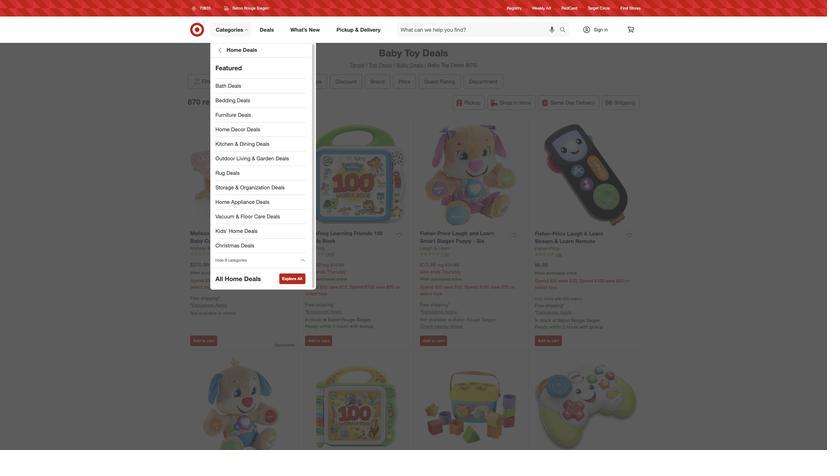 Task type: locate. For each thing, give the bounding box(es) containing it.
home up featured
[[227, 47, 242, 53]]

fisher- inside 'fisher-price laugh and learn smart stages puppy - sis'
[[420, 230, 438, 237]]

outdoor
[[216, 155, 235, 162]]

- inside 'fisher-price laugh and learn smart stages puppy - sis'
[[473, 238, 475, 244]]

christmas deals
[[216, 243, 254, 249]]

doug inside the melissa & doug mine to love baby care activity center & baby care collection - pink
[[216, 230, 230, 237]]

thursday inside $11.89 reg $13.99 sale ends thursday when purchased online spend $50 save $10, spend $100 save $25 on select toys
[[327, 269, 346, 275]]

spend down explore all link
[[305, 285, 319, 290]]

siegen inside free shipping * * exclusions apply. in stock at  baton rouge siegen ready within 2 hours with pickup
[[357, 317, 371, 323]]

2 vertical spatial in
[[218, 311, 222, 316]]

1 horizontal spatial /
[[394, 62, 395, 68]]

1 vertical spatial melissa
[[190, 245, 206, 251]]

1 horizontal spatial target
[[588, 6, 599, 11]]

home for home deals
[[227, 47, 242, 53]]

only
[[535, 297, 543, 302]]

online inside $11.89 reg $13.99 sale ends thursday when purchased online spend $50 save $10, spend $100 save $25 on select toys
[[337, 277, 347, 282]]

at
[[323, 317, 327, 323], [448, 317, 452, 323], [553, 318, 557, 324]]

1 sale from the left
[[305, 269, 314, 275]]

in inside free shipping * * exclusions apply. in stock at  baton rouge siegen ready within 2 hours with pickup
[[305, 317, 309, 323]]

melissa & doug
[[190, 245, 223, 251]]

2 cart from the left
[[322, 339, 330, 344]]

1 horizontal spatial pickup
[[590, 325, 604, 330]]

2 horizontal spatial care
[[254, 213, 266, 220]]

appliance
[[231, 199, 255, 206]]

ready
[[305, 324, 318, 329], [535, 325, 548, 330]]

at inside free shipping * * exclusions apply. not available at baton rouge siegen check nearby stores
[[448, 317, 452, 323]]

stores
[[223, 311, 236, 316], [450, 324, 463, 329]]

fisher-price laugh & learn stream & learn remote image
[[535, 124, 637, 226], [535, 124, 637, 226]]

new
[[309, 26, 320, 33]]

free for free shipping * * exclusions apply. in stock at  baton rouge siegen ready within 2 hours with pickup
[[305, 302, 314, 308]]

melissa for melissa & doug
[[190, 245, 206, 251]]

price inside 'fisher-price laugh and learn smart stages puppy - sis'
[[438, 230, 451, 237]]

100
[[374, 230, 383, 237]]

target inside "link"
[[588, 6, 599, 11]]

3 add to cart from the left
[[423, 339, 444, 344]]

all
[[216, 275, 223, 283], [298, 277, 302, 281]]

0 vertical spatial not
[[190, 311, 198, 316]]

reg inside $12.59 reg $13.89 sale ends thursday when purchased online spend $50 save $10, spend $100 save $25 on select toys
[[437, 262, 444, 268]]

leapfrog
[[305, 230, 329, 237], [305, 245, 325, 251]]

when down $270.99
[[190, 270, 201, 275]]

/ right baby deals link
[[425, 62, 427, 68]]

price inside fisher-price laugh & learn stream & learn remote
[[553, 231, 566, 237]]

pickup right new
[[337, 26, 354, 33]]

2 add to cart button from the left
[[305, 336, 332, 346]]

leapfrog inside leapfrog learning friends 100 words book
[[305, 230, 329, 237]]

purchased
[[202, 270, 221, 275], [547, 271, 565, 276], [317, 277, 336, 282], [432, 277, 451, 282]]

laugh up 'puppy'
[[452, 230, 468, 237]]

deals down baton rouge siegen
[[260, 26, 274, 33]]

$50 down $270.99
[[205, 278, 213, 284]]

4 cart from the left
[[552, 339, 559, 344]]

deals right bath on the top left of page
[[228, 83, 241, 89]]

laugh up remote
[[567, 231, 583, 237]]

1 vertical spatial leapfrog
[[305, 245, 325, 251]]

storage
[[216, 184, 234, 191]]

melissa & doug mine to love baby care activity center & baby care collection - pink image
[[190, 124, 292, 226], [190, 124, 292, 226]]

fisher-price laugh and learn smart stages puppy image
[[190, 357, 292, 451], [190, 357, 292, 451]]

apply. inside free shipping * * exclusions apply. in stock at  baton rouge siegen ready within 2 hours with pickup
[[330, 309, 343, 315]]

0 horizontal spatial -
[[231, 245, 233, 252]]

sale down $11.89
[[305, 269, 314, 275]]

doug up 3
[[211, 245, 223, 251]]

$10, down $13.99
[[340, 285, 348, 290]]

deals up bedding deals link on the left top
[[260, 78, 273, 85]]

1 horizontal spatial not
[[420, 317, 428, 323]]

delivery for pickup & delivery
[[360, 26, 381, 33]]

2 add from the left
[[308, 339, 316, 344]]

exclusions inside free shipping * * exclusions apply. not available in stores
[[192, 303, 214, 308]]

reg down 1445
[[322, 262, 329, 268]]

1 vertical spatial stores
[[450, 324, 463, 329]]

0 horizontal spatial ends
[[316, 269, 326, 275]]

1 horizontal spatial available
[[429, 317, 447, 323]]

leapfrog 100 animals book image
[[305, 357, 407, 451], [305, 357, 407, 451]]

1 horizontal spatial ready
[[535, 325, 548, 330]]

with
[[555, 297, 562, 302], [350, 324, 359, 329], [580, 325, 588, 330]]

0 vertical spatial doug
[[216, 230, 230, 237]]

deals right garden at the left top of the page
[[276, 155, 289, 162]]

in inside button
[[514, 99, 518, 106]]

1 add to cart from the left
[[193, 339, 215, 344]]

price up stages
[[438, 230, 451, 237]]

3 add to cart button from the left
[[420, 336, 447, 346]]

target circle
[[588, 6, 610, 11]]

select up only
[[535, 285, 548, 291]]

siegen inside dropdown button
[[257, 6, 269, 11]]

1 vertical spatial delivery
[[576, 99, 595, 106]]

0 horizontal spatial 2
[[333, 324, 336, 329]]

target circle link
[[588, 5, 610, 11]]

70820 button
[[188, 2, 218, 14]]

toys up free shipping * * exclusions apply. not available in stores
[[204, 285, 213, 290]]

discount
[[336, 78, 357, 85]]

1 thursday from the left
[[327, 269, 346, 275]]

not for free shipping * * exclusions apply. not available in stores
[[190, 311, 198, 316]]

0 horizontal spatial not
[[190, 311, 198, 316]]

ends for $12.59
[[431, 269, 441, 275]]

exclusions for free shipping * * exclusions apply. in stock at  baton rouge siegen ready within 2 hours with pickup
[[307, 309, 329, 315]]

what's
[[291, 26, 308, 33]]

stock inside free shipping * * exclusions apply. in stock at  baton rouge siegen ready within 2 hours with pickup
[[310, 317, 322, 323]]

baton inside free shipping * * exclusions apply. not available at baton rouge siegen check nearby stores
[[453, 317, 466, 323]]

2 ends from the left
[[431, 269, 441, 275]]

0 horizontal spatial within
[[320, 324, 332, 329]]

1 horizontal spatial thursday
[[442, 269, 461, 275]]

all right explore
[[298, 277, 302, 281]]

deals inside bath deals link
[[228, 83, 241, 89]]

explore all link
[[279, 274, 305, 284]]

when inside $6.99 when purchased online spend $50 save $10, spend $100 save $25 on select toys
[[535, 271, 546, 276]]

melissa & doug mine to love baby care activity center & baby care collection - pink link
[[190, 230, 277, 252]]

available inside free shipping * * exclusions apply. not available at baton rouge siegen check nearby stores
[[429, 317, 447, 323]]

hide
[[216, 258, 224, 263]]

0 vertical spatial available
[[199, 311, 217, 316]]

at for $12.59
[[448, 317, 452, 323]]

garden
[[257, 155, 274, 162]]

1 horizontal spatial pickup
[[465, 99, 481, 106]]

toys inside $12.59 reg $13.89 sale ends thursday when purchased online spend $50 save $10, spend $100 save $25 on select toys
[[434, 291, 443, 297]]

on
[[280, 278, 286, 284], [625, 278, 631, 284], [395, 285, 401, 290], [510, 285, 516, 290]]

toys
[[204, 285, 213, 290], [549, 285, 558, 291], [319, 291, 328, 297], [434, 291, 443, 297]]

0 horizontal spatial pickup
[[360, 324, 374, 329]]

1 horizontal spatial in
[[514, 99, 518, 106]]

exclusions for free shipping * * exclusions apply. not available at baton rouge siegen check nearby stores
[[422, 309, 444, 315]]

1 vertical spatial not
[[420, 317, 428, 323]]

add to cart button for $6.99
[[535, 336, 562, 346]]

1 vertical spatial target
[[350, 62, 365, 68]]

1 horizontal spatial delivery
[[576, 99, 595, 106]]

doug up activity
[[216, 230, 230, 237]]

exclusions apply. link for free shipping * * exclusions apply. in stock at  baton rouge siegen ready within 2 hours with pickup
[[307, 309, 343, 315]]

0 horizontal spatial /
[[366, 62, 368, 68]]

toy up baby deals link
[[405, 47, 420, 59]]

learn
[[480, 230, 495, 237], [590, 231, 604, 237], [560, 238, 574, 245], [439, 245, 450, 251]]

guest
[[424, 78, 439, 85]]

deals down rug deals link
[[272, 184, 285, 191]]

explore all
[[282, 277, 302, 281]]

leapfrog up words
[[305, 230, 329, 237]]

0 horizontal spatial reg
[[322, 262, 329, 268]]

1 horizontal spatial reg
[[437, 262, 444, 268]]

1 horizontal spatial stock
[[540, 318, 552, 324]]

not inside free shipping * * exclusions apply. not available at baton rouge siegen check nearby stores
[[420, 317, 428, 323]]

deals up price button
[[410, 62, 424, 68]]

0 vertical spatial care
[[254, 213, 266, 220]]

sale down the $12.59
[[420, 269, 429, 275]]

at for $11.89
[[323, 317, 327, 323]]

toys up free shipping * * exclusions apply. in stock at  baton rouge siegen ready within 2 hours with pickup at the bottom of the page
[[319, 291, 328, 297]]

with inside free shipping * * exclusions apply. in stock at  baton rouge siegen ready within 2 hours with pickup
[[350, 324, 359, 329]]

price down baby deals link
[[399, 78, 411, 85]]

shipping for free shipping * * exclusions apply. not available at baton rouge siegen check nearby stores
[[431, 302, 448, 308]]

spend up orders
[[580, 278, 593, 284]]

deals up furniture deals
[[237, 97, 250, 104]]

home up kitchen
[[216, 126, 230, 133]]

0 horizontal spatial in
[[305, 317, 309, 323]]

brand
[[370, 78, 385, 85]]

0 horizontal spatial ready
[[305, 324, 318, 329]]

0 horizontal spatial care
[[190, 245, 202, 252]]

shipping inside free shipping * * exclusions apply. not available at baton rouge siegen check nearby stores
[[431, 302, 448, 308]]

1 horizontal spatial within
[[550, 325, 562, 330]]

target inside baby toy deals target / top deals / baby deals / baby toy deals (870)
[[350, 62, 365, 68]]

$10, inside $270.99 when purchased online spend $50 save $10, spend $100 save $25 on select toys
[[225, 278, 233, 284]]

free inside free shipping * * exclusions apply. in stock at  baton rouge siegen ready within 2 hours with pickup
[[305, 302, 314, 308]]

2 horizontal spatial at
[[553, 318, 557, 324]]

*
[[218, 296, 220, 301], [333, 302, 335, 308], [448, 302, 450, 308], [190, 303, 192, 308], [563, 303, 565, 309], [305, 309, 307, 315], [420, 309, 422, 315], [535, 310, 537, 316]]

0 horizontal spatial thursday
[[327, 269, 346, 275]]

laugh down smart
[[420, 245, 433, 251]]

0 horizontal spatial with
[[350, 324, 359, 329]]

spend down $270.99
[[190, 278, 204, 284]]

1740 link
[[420, 252, 522, 257]]

add to cart for $11.89
[[308, 339, 330, 344]]

search button
[[557, 22, 573, 38]]

toys up ships
[[549, 285, 558, 291]]

$100 inside $270.99 when purchased online spend $50 save $10, spend $100 save $25 on select toys
[[250, 278, 260, 284]]

online down "$13.89"
[[452, 277, 462, 282]]

categories
[[216, 26, 243, 33]]

thursday down $13.99
[[327, 269, 346, 275]]

fisher- down stream
[[535, 246, 550, 251]]

target left 'top'
[[350, 62, 365, 68]]

online down '446' link
[[567, 271, 577, 276]]

hours
[[337, 324, 349, 329], [567, 325, 579, 330]]

2 add to cart from the left
[[308, 339, 330, 344]]

bedding
[[216, 97, 236, 104]]

/ right top deals link
[[394, 62, 395, 68]]

4 add from the left
[[538, 339, 546, 344]]

1 horizontal spatial stores
[[450, 324, 463, 329]]

1 ends from the left
[[316, 269, 326, 275]]

pickup button
[[453, 95, 485, 110]]

deals inside outdoor living & garden deals link
[[276, 155, 289, 162]]

melissa inside the melissa & doug mine to love baby care activity center & baby care collection - pink
[[190, 230, 210, 237]]

(870)
[[466, 62, 477, 68]]

1 add to cart button from the left
[[190, 336, 218, 346]]

toy up rating
[[442, 62, 450, 68]]

baby deals link
[[397, 62, 424, 68]]

reg down 1740
[[437, 262, 444, 268]]

price for fisher-price
[[550, 246, 560, 251]]

and
[[469, 230, 479, 237]]

0 horizontal spatial stock
[[310, 317, 322, 323]]

collection
[[204, 245, 229, 252]]

$25 inside $12.59 reg $13.89 sale ends thursday when purchased online spend $50 save $10, spend $100 save $25 on select toys
[[502, 285, 509, 290]]

dining
[[240, 141, 255, 147]]

ready inside free shipping * * exclusions apply. in stock at  baton rouge siegen ready within 2 hours with pickup
[[305, 324, 318, 329]]

deals inside home decor deals link
[[247, 126, 260, 133]]

0 vertical spatial leapfrog
[[305, 230, 329, 237]]

select down $270.99
[[190, 285, 203, 290]]

add to cart for $270.99
[[193, 339, 215, 344]]

delivery inside pickup & delivery link
[[360, 26, 381, 33]]

home for home decor deals
[[216, 126, 230, 133]]

apply. inside free shipping * * exclusions apply. not available at baton rouge siegen check nearby stores
[[445, 309, 458, 315]]

explore
[[282, 277, 297, 281]]

online down "8"
[[222, 270, 232, 275]]

care inside 'link'
[[254, 213, 266, 220]]

deals right 'top'
[[379, 62, 392, 68]]

free shipping * * exclusions apply. in stock at  baton rouge siegen ready within 2 hours with pickup
[[305, 302, 374, 329]]

care right floor
[[254, 213, 266, 220]]

pickup
[[337, 26, 354, 33], [465, 99, 481, 106]]

$25
[[272, 278, 279, 284], [617, 278, 624, 284], [387, 285, 394, 290], [502, 285, 509, 290]]

0 horizontal spatial pickup
[[337, 26, 354, 33]]

1 horizontal spatial in
[[535, 318, 539, 324]]

0 vertical spatial toy
[[405, 47, 420, 59]]

select down explore all link
[[305, 291, 318, 297]]

free
[[190, 296, 199, 301], [305, 302, 314, 308], [420, 302, 429, 308], [535, 303, 544, 309]]

1 horizontal spatial with
[[555, 297, 562, 302]]

add for $6.99
[[538, 339, 546, 344]]

2 leapfrog from the top
[[305, 245, 325, 251]]

deals down home appliance deals link
[[267, 213, 280, 220]]

reg for $11.89
[[322, 262, 329, 268]]

purchased inside $11.89 reg $13.99 sale ends thursday when purchased online spend $50 save $10, spend $100 save $25 on select toys
[[317, 277, 336, 282]]

deals up center
[[245, 228, 258, 235]]

baby up price button
[[397, 62, 409, 68]]

1 horizontal spatial hours
[[567, 325, 579, 330]]

baton rouge siegen
[[233, 6, 269, 11]]

/
[[366, 62, 368, 68], [394, 62, 395, 68], [425, 62, 427, 68]]

fisher-price laugh and learn smart stages puppy - sis image
[[420, 124, 522, 226], [420, 124, 522, 226]]

weekly
[[533, 6, 545, 11]]

reg inside $11.89 reg $13.99 sale ends thursday when purchased online spend $50 save $10, spend $100 save $25 on select toys
[[322, 262, 329, 268]]

at inside free shipping * * exclusions apply. in stock at  baton rouge siegen ready within 2 hours with pickup
[[323, 317, 327, 323]]

select inside $11.89 reg $13.99 sale ends thursday when purchased online spend $50 save $10, spend $100 save $25 on select toys
[[305, 291, 318, 297]]

&
[[355, 26, 359, 33], [235, 141, 238, 147], [252, 155, 255, 162], [235, 184, 239, 191], [236, 213, 239, 220], [211, 230, 215, 237], [584, 231, 588, 237], [257, 238, 260, 244], [555, 238, 558, 245], [207, 245, 210, 251], [434, 245, 437, 251]]

delivery inside same day delivery button
[[576, 99, 595, 106]]

check
[[420, 324, 434, 329]]

2 horizontal spatial in
[[605, 27, 608, 32]]

0 vertical spatial in
[[605, 27, 608, 32]]

3 cart from the left
[[437, 339, 444, 344]]

what's new
[[291, 26, 320, 33]]

in for shop
[[514, 99, 518, 106]]

melissa
[[190, 230, 210, 237], [190, 245, 206, 251]]

cart
[[207, 339, 215, 344], [322, 339, 330, 344], [437, 339, 444, 344], [552, 339, 559, 344]]

1 horizontal spatial -
[[473, 238, 475, 244]]

fisher- up smart
[[420, 230, 438, 237]]

deals up 3 link
[[241, 243, 254, 249]]

available for in
[[199, 311, 217, 316]]

0 vertical spatial melissa
[[190, 230, 210, 237]]

/ left 'top'
[[366, 62, 368, 68]]

care up melissa & doug
[[204, 238, 216, 244]]

fisher- up stream
[[535, 231, 553, 237]]

1 vertical spatial in
[[514, 99, 518, 106]]

exclusions inside free shipping * * exclusions apply. in stock at  baton rouge siegen ready within 2 hours with pickup
[[307, 309, 329, 315]]

target
[[588, 6, 599, 11], [350, 62, 365, 68]]

when inside $11.89 reg $13.99 sale ends thursday when purchased online spend $50 save $10, spend $100 save $25 on select toys
[[305, 277, 316, 282]]

2 horizontal spatial /
[[425, 62, 427, 68]]

apply. for free shipping * * exclusions apply. not available at baton rouge siegen check nearby stores
[[445, 309, 458, 315]]

delivery
[[360, 26, 381, 33], [576, 99, 595, 106]]

1 vertical spatial available
[[429, 317, 447, 323]]

sale for $12.59
[[420, 269, 429, 275]]

rouge inside only ships with $35 orders free shipping * * exclusions apply. in stock at  baton rouge siegen ready within 2 hours with pickup
[[572, 318, 585, 324]]

free inside free shipping * * exclusions apply. not available in stores
[[190, 296, 199, 301]]

$50 up ships
[[550, 278, 558, 284]]

4 add to cart from the left
[[538, 339, 559, 344]]

2 melissa from the top
[[190, 245, 206, 251]]

type
[[311, 78, 322, 85]]

in
[[305, 317, 309, 323], [535, 318, 539, 324]]

online down $13.99
[[337, 277, 347, 282]]

shop
[[500, 99, 512, 106]]

add to cart for $6.99
[[538, 339, 559, 344]]

target left circle
[[588, 6, 599, 11]]

home down storage
[[216, 199, 230, 206]]

shipping inside free shipping * * exclusions apply. in stock at  baton rouge siegen ready within 2 hours with pickup
[[316, 302, 333, 308]]

baby down love
[[262, 238, 274, 244]]

deals down home decor deals link
[[256, 141, 270, 147]]

top deals link
[[369, 62, 392, 68]]

ends inside $12.59 reg $13.89 sale ends thursday when purchased online spend $50 save $10, spend $100 save $25 on select toys
[[431, 269, 441, 275]]

0 horizontal spatial delivery
[[360, 26, 381, 33]]

baby up guest
[[428, 62, 440, 68]]

2 reg from the left
[[437, 262, 444, 268]]

deals right the decor
[[247, 126, 260, 133]]

2 / from the left
[[394, 62, 395, 68]]

0 horizontal spatial toy
[[405, 47, 420, 59]]

ends down $11.89
[[316, 269, 326, 275]]

purchased down $6.99
[[547, 271, 565, 276]]

- left 'pink'
[[231, 245, 233, 252]]

spend
[[190, 278, 204, 284], [235, 278, 248, 284], [535, 278, 549, 284], [580, 278, 593, 284], [305, 285, 319, 290], [350, 285, 363, 290], [420, 285, 434, 290], [465, 285, 478, 290]]

cart for $270.99
[[207, 339, 215, 344]]

deals inside deals link
[[260, 26, 274, 33]]

sort button
[[221, 74, 252, 89]]

exclusions apply. link for free shipping * * exclusions apply. not available in stores
[[192, 303, 228, 308]]

price up the 446 at right
[[550, 246, 560, 251]]

0 horizontal spatial available
[[199, 311, 217, 316]]

1 horizontal spatial sale
[[420, 269, 429, 275]]

thursday inside $12.59 reg $13.89 sale ends thursday when purchased online spend $50 save $10, spend $100 save $25 on select toys
[[442, 269, 461, 275]]

shipping inside free shipping * * exclusions apply. not available in stores
[[201, 296, 218, 301]]

deals left (870)
[[451, 62, 464, 68]]

1 / from the left
[[366, 62, 368, 68]]

1 vertical spatial doug
[[211, 245, 223, 251]]

1 horizontal spatial ends
[[431, 269, 441, 275]]

leapfrog learning friends 100 words book image
[[305, 124, 407, 226], [305, 124, 407, 226]]

when down the $12.59
[[420, 277, 431, 282]]

0 vertical spatial stores
[[223, 311, 236, 316]]

spend down 1445 link
[[350, 285, 363, 290]]

fisher-price laugh and learn game and learn controller image
[[535, 357, 637, 451], [535, 357, 637, 451]]

1 cart from the left
[[207, 339, 215, 344]]

rug deals
[[216, 170, 240, 176]]

fisher- for smart
[[420, 230, 438, 237]]

$13.99
[[330, 262, 344, 268]]

deals down hide 8 categories button
[[244, 275, 261, 283]]

$25 inside $11.89 reg $13.99 sale ends thursday when purchased online spend $50 save $10, spend $100 save $25 on select toys
[[387, 285, 394, 290]]

all down hide
[[216, 275, 223, 283]]

laugh & learn
[[420, 245, 450, 251]]

1 add from the left
[[193, 339, 201, 344]]

exclusions apply. link for free shipping * * exclusions apply. not available at baton rouge siegen check nearby stores
[[422, 309, 458, 315]]

price up stream
[[553, 231, 566, 237]]

fisher-price laugh and learn smart stages puppy - sis link
[[420, 230, 506, 245]]

0 horizontal spatial in
[[218, 311, 222, 316]]

registry
[[507, 6, 522, 11]]

when inside $12.59 reg $13.89 sale ends thursday when purchased online spend $50 save $10, spend $100 save $25 on select toys
[[420, 277, 431, 282]]

add to cart
[[193, 339, 215, 344], [308, 339, 330, 344], [423, 339, 444, 344], [538, 339, 559, 344]]

0 vertical spatial target
[[588, 6, 599, 11]]

laugh inside fisher-price laugh & learn stream & learn remote
[[567, 231, 583, 237]]

$10, up orders
[[570, 278, 578, 284]]

living
[[237, 155, 251, 162]]

doug for melissa & doug mine to love baby care activity center & baby care collection - pink
[[216, 230, 230, 237]]

$50 down $11.89
[[320, 285, 328, 290]]

laugh for puppy
[[452, 230, 468, 237]]

purchased inside $6.99 when purchased online spend $50 save $10, spend $100 save $25 on select toys
[[547, 271, 565, 276]]

purchased down "$13.89"
[[432, 277, 451, 282]]

deals right the rug
[[227, 170, 240, 176]]

add for $270.99
[[193, 339, 201, 344]]

siegen
[[257, 6, 269, 11], [357, 317, 371, 323], [482, 317, 496, 323], [587, 318, 601, 324]]

fisher-price link
[[535, 245, 560, 252]]

0 vertical spatial -
[[473, 238, 475, 244]]

apply. inside free shipping * * exclusions apply. not available in stores
[[215, 303, 228, 308]]

1 leapfrog from the top
[[305, 230, 329, 237]]

laugh inside 'fisher-price laugh and learn smart stages puppy - sis'
[[452, 230, 468, 237]]

0 horizontal spatial at
[[323, 317, 327, 323]]

1 vertical spatial toy
[[442, 62, 450, 68]]

1 reg from the left
[[322, 262, 329, 268]]

when down $6.99
[[535, 271, 546, 276]]

add to cart button for $11.89
[[305, 336, 332, 346]]

apply. for free shipping * * exclusions apply. not available in stores
[[215, 303, 228, 308]]

1 horizontal spatial laugh
[[452, 230, 468, 237]]

1 melissa from the top
[[190, 230, 210, 237]]

shipping
[[201, 296, 218, 301], [316, 302, 333, 308], [431, 302, 448, 308], [546, 303, 563, 309]]

leapfrog for leapfrog
[[305, 245, 325, 251]]

1 vertical spatial pickup
[[465, 99, 481, 106]]

$11.89 reg $13.99 sale ends thursday when purchased online spend $50 save $10, spend $100 save $25 on select toys
[[305, 262, 401, 297]]

ends down the $12.59
[[431, 269, 441, 275]]

2 horizontal spatial laugh
[[567, 231, 583, 237]]

siegen inside free shipping * * exclusions apply. not available at baton rouge siegen check nearby stores
[[482, 317, 496, 323]]

select down the $12.59
[[420, 291, 433, 297]]

2 sale from the left
[[420, 269, 429, 275]]

0 horizontal spatial stores
[[223, 311, 236, 316]]

1 vertical spatial -
[[231, 245, 233, 252]]

rouge
[[244, 6, 256, 11], [342, 317, 355, 323], [467, 317, 481, 323], [572, 318, 585, 324]]

1 vertical spatial care
[[204, 238, 216, 244]]

$50 down the $12.59
[[435, 285, 443, 290]]

price inside 'link'
[[550, 246, 560, 251]]

thursday down "$13.89"
[[442, 269, 461, 275]]

stages
[[437, 238, 455, 244]]

3 / from the left
[[425, 62, 427, 68]]

leapfrog down words
[[305, 245, 325, 251]]

4 add to cart button from the left
[[535, 336, 562, 346]]

3 add from the left
[[423, 339, 431, 344]]

- left sis
[[473, 238, 475, 244]]

0 vertical spatial pickup
[[337, 26, 354, 33]]

learn up 1740
[[439, 245, 450, 251]]

deals up the decor
[[238, 112, 251, 118]]

cart for $6.99
[[552, 339, 559, 344]]

0 horizontal spatial sale
[[305, 269, 314, 275]]

2 thursday from the left
[[442, 269, 461, 275]]

0 horizontal spatial target
[[350, 62, 365, 68]]

$50 inside $270.99 when purchased online spend $50 save $10, spend $100 save $25 on select toys
[[205, 278, 213, 284]]

delivery for same day delivery
[[576, 99, 595, 106]]

find stores
[[621, 6, 641, 11]]

0 horizontal spatial hours
[[337, 324, 349, 329]]

1 horizontal spatial 2
[[563, 325, 566, 330]]

1 horizontal spatial at
[[448, 317, 452, 323]]

on inside $11.89 reg $13.99 sale ends thursday when purchased online spend $50 save $10, spend $100 save $25 on select toys
[[395, 285, 401, 290]]

select
[[190, 285, 203, 290], [535, 285, 548, 291], [305, 291, 318, 297], [420, 291, 433, 297]]

learn up sis
[[480, 230, 495, 237]]

ready inside only ships with $35 orders free shipping * * exclusions apply. in stock at  baton rouge siegen ready within 2 hours with pickup
[[535, 325, 548, 330]]

when down $11.89
[[305, 277, 316, 282]]

fisher-price baby's first blocks image
[[420, 357, 522, 451], [420, 357, 522, 451]]

melissa up melissa & doug
[[190, 230, 210, 237]]

learn up the 446 at right
[[560, 238, 574, 245]]

home
[[227, 47, 242, 53], [216, 126, 230, 133], [216, 199, 230, 206], [229, 228, 243, 235], [225, 275, 242, 283]]

purchased down $13.99
[[317, 277, 336, 282]]

0 vertical spatial delivery
[[360, 26, 381, 33]]



Task type: vqa. For each thing, say whether or not it's contained in the screenshot.
joy
no



Task type: describe. For each thing, give the bounding box(es) containing it.
love
[[251, 230, 263, 237]]

to for $6.99
[[547, 339, 551, 344]]

& inside 'link'
[[236, 213, 239, 220]]

storage & organization deals
[[216, 184, 285, 191]]

what's new link
[[285, 22, 328, 37]]

$10, inside $6.99 when purchased online spend $50 save $10, spend $100 save $25 on select toys
[[570, 278, 578, 284]]

learn up remote
[[590, 231, 604, 237]]

price for fisher-price laugh & learn stream & learn remote
[[553, 231, 566, 237]]

same day delivery
[[551, 99, 595, 106]]

furniture deals link
[[210, 108, 311, 123]]

spend down the $12.59
[[420, 285, 434, 290]]

reg for $12.59
[[437, 262, 444, 268]]

deals inside bedding deals link
[[237, 97, 250, 104]]

within inside only ships with $35 orders free shipping * * exclusions apply. in stock at  baton rouge siegen ready within 2 hours with pickup
[[550, 325, 562, 330]]

$50 inside $12.59 reg $13.89 sale ends thursday when purchased online spend $50 save $10, spend $100 save $25 on select toys
[[435, 285, 443, 290]]

spend down $6.99
[[535, 278, 549, 284]]

purchased inside $270.99 when purchased online spend $50 save $10, spend $100 save $25 on select toys
[[202, 270, 221, 275]]

sign in
[[594, 27, 608, 32]]

bedding deals link
[[210, 93, 311, 108]]

online inside $6.99 when purchased online spend $50 save $10, spend $100 save $25 on select toys
[[567, 271, 577, 276]]

free for free shipping * * exclusions apply. not available in stores
[[190, 296, 199, 301]]

3 link
[[190, 252, 292, 257]]

categories link
[[210, 22, 252, 37]]

2 inside only ships with $35 orders free shipping * * exclusions apply. in stock at  baton rouge siegen ready within 2 hours with pickup
[[563, 325, 566, 330]]

shipping for free shipping * * exclusions apply. in stock at  baton rouge siegen ready within 2 hours with pickup
[[316, 302, 333, 308]]

shipping inside only ships with $35 orders free shipping * * exclusions apply. in stock at  baton rouge siegen ready within 2 hours with pickup
[[546, 303, 563, 309]]

baby up top deals link
[[379, 47, 402, 59]]

446
[[556, 252, 562, 257]]

select inside $270.99 when purchased online spend $50 save $10, spend $100 save $25 on select toys
[[190, 285, 203, 290]]

pickup & delivery link
[[331, 22, 389, 37]]

1740
[[441, 252, 450, 257]]

christmas deals link
[[210, 239, 311, 253]]

home appliance deals
[[216, 199, 270, 206]]

filter button
[[188, 74, 219, 89]]

add for $11.89
[[308, 339, 316, 344]]

fisher-price laugh and learn smart stages puppy - sis
[[420, 230, 495, 244]]

2 horizontal spatial with
[[580, 325, 588, 330]]

target link
[[350, 62, 365, 68]]

rouge inside free shipping * * exclusions apply. in stock at  baton rouge siegen ready within 2 hours with pickup
[[342, 317, 355, 323]]

toys inside $6.99 when purchased online spend $50 save $10, spend $100 save $25 on select toys
[[549, 285, 558, 291]]

rug
[[216, 170, 225, 176]]

$270.99
[[190, 262, 209, 268]]

0 horizontal spatial all
[[216, 275, 223, 283]]

pickup inside only ships with $35 orders free shipping * * exclusions apply. in stock at  baton rouge siegen ready within 2 hours with pickup
[[590, 325, 604, 330]]

thursday for $11.89
[[327, 269, 346, 275]]

$100 inside $12.59 reg $13.89 sale ends thursday when purchased online spend $50 save $10, spend $100 save $25 on select toys
[[480, 285, 490, 290]]

redcard
[[562, 6, 578, 11]]

pink
[[234, 245, 245, 252]]

book
[[323, 238, 336, 244]]

rouge inside dropdown button
[[244, 6, 256, 11]]

ships
[[544, 297, 554, 302]]

smart
[[420, 238, 436, 244]]

spend down categories
[[235, 278, 248, 284]]

to for $270.99
[[202, 339, 206, 344]]

organization
[[240, 184, 270, 191]]

$100 inside $6.99 when purchased online spend $50 save $10, spend $100 save $25 on select toys
[[595, 278, 605, 284]]

$6.99 when purchased online spend $50 save $10, spend $100 save $25 on select toys
[[535, 262, 631, 291]]

spend up free shipping * * exclusions apply. not available at baton rouge siegen check nearby stores
[[465, 285, 478, 290]]

$25 inside $6.99 when purchased online spend $50 save $10, spend $100 save $25 on select toys
[[617, 278, 624, 284]]

pickup for pickup
[[465, 99, 481, 106]]

select inside $12.59 reg $13.89 sale ends thursday when purchased online spend $50 save $10, spend $100 save $25 on select toys
[[420, 291, 433, 297]]

online inside $12.59 reg $13.89 sale ends thursday when purchased online spend $50 save $10, spend $100 save $25 on select toys
[[452, 277, 462, 282]]

at inside only ships with $35 orders free shipping * * exclusions apply. in stock at  baton rouge siegen ready within 2 hours with pickup
[[553, 318, 557, 324]]

in inside free shipping * * exclusions apply. not available in stores
[[218, 311, 222, 316]]

stores inside free shipping * * exclusions apply. not available in stores
[[223, 311, 236, 316]]

friends
[[354, 230, 373, 237]]

2 inside free shipping * * exclusions apply. in stock at  baton rouge siegen ready within 2 hours with pickup
[[333, 324, 336, 329]]

online inside $270.99 when purchased online spend $50 save $10, spend $100 save $25 on select toys
[[222, 270, 232, 275]]

thursday for $12.59
[[442, 269, 461, 275]]

deals up baby deals link
[[423, 47, 448, 59]]

nearby
[[435, 324, 449, 329]]

exclusions inside only ships with $35 orders free shipping * * exclusions apply. in stock at  baton rouge siegen ready within 2 hours with pickup
[[537, 310, 559, 316]]

$100 inside $11.89 reg $13.99 sale ends thursday when purchased online spend $50 save $10, spend $100 save $25 on select toys
[[365, 285, 375, 290]]

fisher- for stream
[[535, 231, 553, 237]]

in for sign
[[605, 27, 608, 32]]

add for $12.59
[[423, 339, 431, 344]]

free shipping * * exclusions apply. not available at baton rouge siegen check nearby stores
[[420, 302, 496, 329]]

kitchen
[[216, 141, 234, 147]]

doug for melissa & doug
[[211, 245, 223, 251]]

same day delivery button
[[538, 95, 600, 110]]

discount button
[[330, 74, 362, 89]]

1 horizontal spatial all
[[298, 277, 302, 281]]

type button
[[305, 74, 327, 89]]

pickup for pickup & delivery
[[337, 26, 354, 33]]

kitchen & dining deals link
[[210, 137, 311, 152]]

$50 inside $11.89 reg $13.99 sale ends thursday when purchased online spend $50 save $10, spend $100 save $25 on select toys
[[320, 285, 328, 290]]

exclusions for free shipping * * exclusions apply. not available in stores
[[192, 303, 214, 308]]

baby up melissa & doug
[[190, 238, 203, 244]]

$12.59 reg $13.89 sale ends thursday when purchased online spend $50 save $10, spend $100 save $25 on select toys
[[420, 262, 516, 297]]

cart for $11.89
[[322, 339, 330, 344]]

1445 link
[[305, 252, 407, 257]]

deals link
[[254, 22, 282, 37]]

hours inside free shipping * * exclusions apply. in stock at  baton rouge siegen ready within 2 hours with pickup
[[337, 324, 349, 329]]

leapfrog for leapfrog learning friends 100 words book
[[305, 230, 329, 237]]

registry link
[[507, 5, 522, 11]]

fisher-price laugh & learn stream & learn remote
[[535, 231, 604, 245]]

same
[[551, 99, 564, 106]]

to inside the melissa & doug mine to love baby care activity center & baby care collection - pink
[[245, 230, 250, 237]]

on inside $12.59 reg $13.89 sale ends thursday when purchased online spend $50 save $10, spend $100 save $25 on select toys
[[510, 285, 516, 290]]

$25 inside $270.99 when purchased online spend $50 save $10, spend $100 save $25 on select toys
[[272, 278, 279, 284]]

kids' home deals link
[[210, 224, 311, 239]]

1 horizontal spatial toy
[[442, 62, 450, 68]]

remote
[[576, 238, 595, 245]]

price inside button
[[399, 78, 411, 85]]

kids' home deals
[[216, 228, 258, 235]]

deals inside christmas deals link
[[241, 243, 254, 249]]

laugh for learn
[[567, 231, 583, 237]]

deals inside rug deals link
[[227, 170, 240, 176]]

446 link
[[535, 252, 637, 258]]

shipping for free shipping * * exclusions apply. not available in stores
[[201, 296, 218, 301]]

- inside the melissa & doug mine to love baby care activity center & baby care collection - pink
[[231, 245, 233, 252]]

baton inside dropdown button
[[233, 6, 243, 11]]

mine
[[231, 230, 243, 237]]

on inside $6.99 when purchased online spend $50 save $10, spend $100 save $25 on select toys
[[625, 278, 631, 284]]

sort
[[236, 78, 246, 85]]

christmas
[[216, 243, 240, 249]]

ends for $11.89
[[316, 269, 326, 275]]

not for free shipping * * exclusions apply. not available at baton rouge siegen check nearby stores
[[420, 317, 428, 323]]

70820
[[200, 6, 211, 11]]

within inside free shipping * * exclusions apply. in stock at  baton rouge siegen ready within 2 hours with pickup
[[320, 324, 332, 329]]

$10, inside $12.59 reg $13.89 sale ends thursday when purchased online spend $50 save $10, spend $100 save $25 on select toys
[[455, 285, 463, 290]]

0 horizontal spatial laugh
[[420, 245, 433, 251]]

home appliance deals link
[[210, 195, 311, 210]]

hours inside only ships with $35 orders free shipping * * exclusions apply. in stock at  baton rouge siegen ready within 2 hours with pickup
[[567, 325, 579, 330]]

870
[[188, 97, 201, 107]]

free for free shipping * * exclusions apply. not available at baton rouge siegen check nearby stores
[[420, 302, 429, 308]]

$6.99
[[535, 262, 548, 268]]

baton inside free shipping * * exclusions apply. in stock at  baton rouge siegen ready within 2 hours with pickup
[[328, 317, 340, 323]]

laugh & learn link
[[420, 245, 450, 252]]

apply. for free shipping * * exclusions apply. in stock at  baton rouge siegen ready within 2 hours with pickup
[[330, 309, 343, 315]]

deals inside 'deals' button
[[260, 78, 273, 85]]

weekly ad link
[[533, 5, 551, 11]]

on inside $270.99 when purchased online spend $50 save $10, spend $100 save $25 on select toys
[[280, 278, 286, 284]]

home down the "hide 8 categories"
[[225, 275, 242, 283]]

circle
[[600, 6, 610, 11]]

$50 inside $6.99 when purchased online spend $50 save $10, spend $100 save $25 on select toys
[[550, 278, 558, 284]]

siegen inside only ships with $35 orders free shipping * * exclusions apply. in stock at  baton rouge siegen ready within 2 hours with pickup
[[587, 318, 601, 324]]

price for fisher-price laugh and learn smart stages puppy - sis
[[438, 230, 451, 237]]

purchased inside $12.59 reg $13.89 sale ends thursday when purchased online spend $50 save $10, spend $100 save $25 on select toys
[[432, 277, 451, 282]]

$10, inside $11.89 reg $13.99 sale ends thursday when purchased online spend $50 save $10, spend $100 save $25 on select toys
[[340, 285, 348, 290]]

outdoor living & garden deals
[[216, 155, 289, 162]]

find
[[621, 6, 629, 11]]

add to cart button for $270.99
[[190, 336, 218, 346]]

pickup inside free shipping * * exclusions apply. in stock at  baton rouge siegen ready within 2 hours with pickup
[[360, 324, 374, 329]]

results
[[203, 97, 227, 107]]

deals inside furniture deals link
[[238, 112, 251, 118]]

What can we help you find? suggestions appear below search field
[[397, 22, 561, 37]]

check nearby stores button
[[420, 323, 463, 330]]

2 vertical spatial care
[[190, 245, 202, 252]]

learning
[[330, 230, 353, 237]]

baton inside only ships with $35 orders free shipping * * exclusions apply. in stock at  baton rouge siegen ready within 2 hours with pickup
[[558, 318, 570, 324]]

free inside only ships with $35 orders free shipping * * exclusions apply. in stock at  baton rouge siegen ready within 2 hours with pickup
[[535, 303, 544, 309]]

apply. inside only ships with $35 orders free shipping * * exclusions apply. in stock at  baton rouge siegen ready within 2 hours with pickup
[[560, 310, 573, 316]]

to for $12.59
[[432, 339, 436, 344]]

deals down deals link
[[243, 47, 257, 53]]

when inside $270.99 when purchased online spend $50 save $10, spend $100 save $25 on select toys
[[190, 270, 201, 275]]

sign in link
[[577, 22, 619, 37]]

deals inside home appliance deals link
[[256, 199, 270, 206]]

in inside only ships with $35 orders free shipping * * exclusions apply. in stock at  baton rouge siegen ready within 2 hours with pickup
[[535, 318, 539, 324]]

shop in store button
[[488, 95, 536, 110]]

$13.89
[[445, 262, 459, 268]]

department
[[469, 78, 498, 85]]

$35
[[563, 297, 570, 302]]

to for $11.89
[[317, 339, 321, 344]]

home for home appliance deals
[[216, 199, 230, 206]]

$270.99 when purchased online spend $50 save $10, spend $100 save $25 on select toys
[[190, 262, 286, 290]]

melissa for melissa & doug mine to love baby care activity center & baby care collection - pink
[[190, 230, 210, 237]]

activity
[[218, 238, 237, 244]]

rating
[[440, 78, 455, 85]]

cart for $12.59
[[437, 339, 444, 344]]

learn inside 'fisher-price laugh and learn smart stages puppy - sis'
[[480, 230, 495, 237]]

select inside $6.99 when purchased online spend $50 save $10, spend $100 save $25 on select toys
[[535, 285, 548, 291]]

rouge inside free shipping * * exclusions apply. not available at baton rouge siegen check nearby stores
[[467, 317, 481, 323]]

vacuum
[[216, 213, 234, 220]]

deals inside vacuum & floor care deals 'link'
[[267, 213, 280, 220]]

day
[[566, 99, 575, 106]]

stores inside free shipping * * exclusions apply. not available at baton rouge siegen check nearby stores
[[450, 324, 463, 329]]

bedding deals
[[216, 97, 250, 104]]

deals inside storage & organization deals link
[[272, 184, 285, 191]]

available for at
[[429, 317, 447, 323]]

stock inside only ships with $35 orders free shipping * * exclusions apply. in stock at  baton rouge siegen ready within 2 hours with pickup
[[540, 318, 552, 324]]

sale for $11.89
[[305, 269, 314, 275]]

deals inside kids' home deals link
[[245, 228, 258, 235]]

outdoor living & garden deals link
[[210, 152, 311, 166]]

age
[[287, 78, 297, 85]]

home up activity
[[229, 228, 243, 235]]

vacuum & floor care deals
[[216, 213, 280, 220]]

deals inside the kitchen & dining deals link
[[256, 141, 270, 147]]

home decor deals
[[216, 126, 260, 133]]

1 horizontal spatial care
[[204, 238, 216, 244]]

guest rating
[[424, 78, 455, 85]]

add to cart button for $12.59
[[420, 336, 447, 346]]

storage & organization deals link
[[210, 181, 311, 195]]

pickup & delivery
[[337, 26, 381, 33]]

fisher- inside 'link'
[[535, 246, 550, 251]]

toys inside $270.99 when purchased online spend $50 save $10, spend $100 save $25 on select toys
[[204, 285, 213, 290]]

add to cart for $12.59
[[423, 339, 444, 344]]

baby toy deals target / top deals / baby deals / baby toy deals (870)
[[350, 47, 477, 68]]

toys inside $11.89 reg $13.99 sale ends thursday when purchased online spend $50 save $10, spend $100 save $25 on select toys
[[319, 291, 328, 297]]



